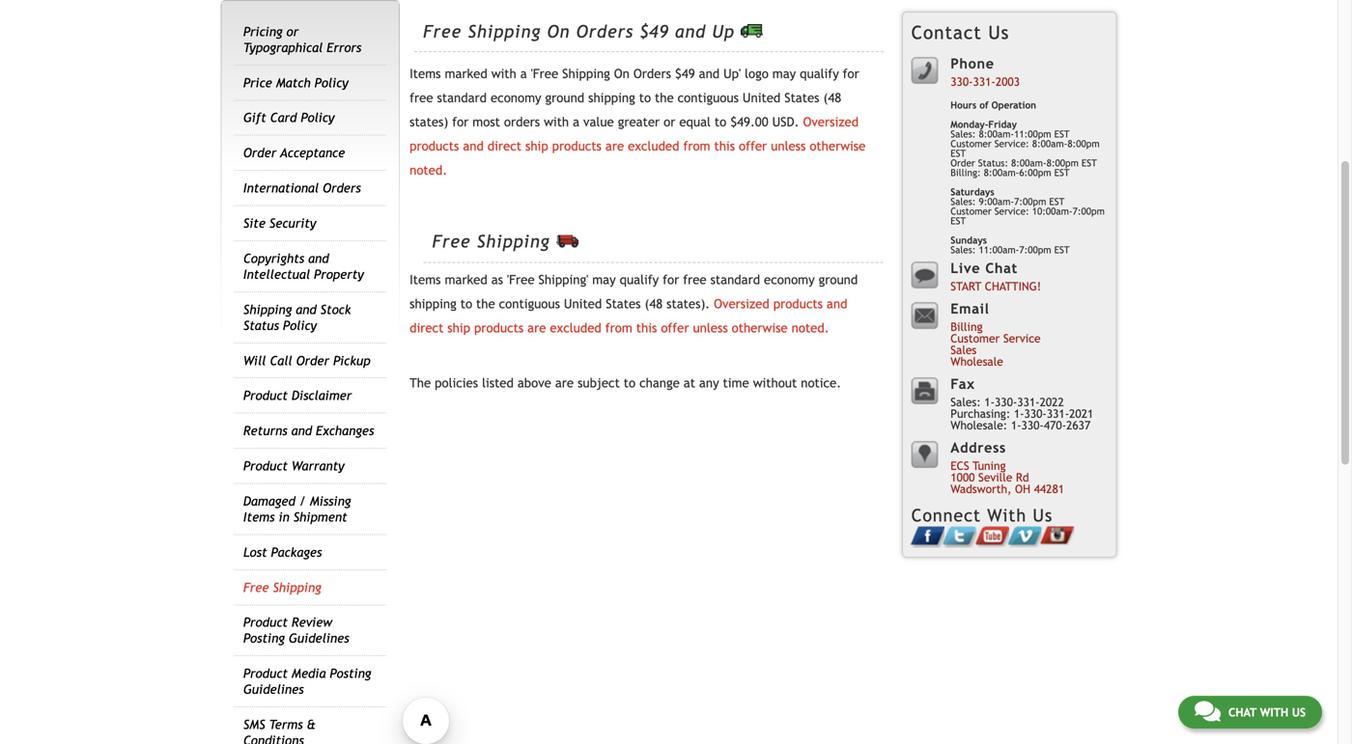 Task type: vqa. For each thing, say whether or not it's contained in the screenshot.
Customer Service 'Link'
yes



Task type: locate. For each thing, give the bounding box(es) containing it.
0 horizontal spatial qualify
[[620, 273, 659, 288]]

2 product from the top
[[243, 459, 288, 474]]

products down states)
[[410, 139, 459, 154]]

shipping down the free shipping on orders $49 and up
[[562, 66, 610, 81]]

0 vertical spatial ground
[[545, 90, 585, 105]]

1 horizontal spatial with
[[544, 115, 569, 130]]

1 oversized products and direct ship products are excluded from this offer unless otherwise noted. from the top
[[410, 115, 866, 178]]

this down the $49.00
[[714, 139, 735, 154]]

0 vertical spatial items
[[410, 66, 441, 81]]

items up states)
[[410, 66, 441, 81]]

states
[[785, 90, 820, 105], [606, 297, 641, 312]]

posting
[[243, 631, 285, 646], [330, 667, 371, 682]]

sales: down "hours"
[[951, 128, 976, 140]]

order acceptance
[[243, 146, 345, 160]]

1 marked from the top
[[445, 66, 488, 81]]

excluded
[[628, 139, 679, 154], [550, 321, 602, 336]]

1 horizontal spatial united
[[743, 90, 781, 105]]

order
[[243, 146, 276, 160], [951, 157, 975, 168], [296, 353, 329, 368]]

guidelines inside product media posting guidelines
[[243, 683, 304, 698]]

the
[[410, 376, 431, 391]]

chat with us
[[1228, 706, 1306, 720]]

'free right as
[[507, 273, 535, 288]]

policy
[[315, 75, 348, 90], [301, 110, 335, 125], [283, 318, 317, 333]]

0 vertical spatial noted.
[[410, 163, 447, 178]]

0 horizontal spatial with
[[491, 66, 516, 81]]

product warranty link
[[243, 459, 345, 474]]

marked inside the items marked as 'free shipping' may qualify for free standard economy ground shipping to the contiguous united states (48 states).
[[445, 273, 488, 288]]

from down the items marked as 'free shipping' may qualify for free standard economy ground shipping to the contiguous united states (48 states). at the top of page
[[605, 321, 632, 336]]

0 horizontal spatial this
[[636, 321, 657, 336]]

with right the comments image on the right
[[1260, 706, 1289, 720]]

sales: up the live at the top right of page
[[951, 244, 976, 255]]

1 vertical spatial chat
[[1228, 706, 1257, 720]]

free
[[423, 21, 462, 42], [432, 232, 471, 252], [243, 580, 269, 595]]

product review posting guidelines link
[[243, 615, 349, 646]]

9:00am-
[[979, 196, 1014, 207]]

direct down orders
[[488, 139, 522, 154]]

0 vertical spatial standard
[[437, 90, 487, 105]]

1 horizontal spatial contiguous
[[678, 90, 739, 105]]

us down 44281
[[1033, 506, 1053, 526]]

product left media
[[243, 667, 288, 682]]

oversized for free shipping
[[714, 297, 770, 312]]

marked for free shipping on orders $49 and up
[[445, 66, 488, 81]]

wadsworth,
[[951, 482, 1012, 496]]

order acceptance link
[[243, 146, 345, 160]]

posting inside product review posting guidelines
[[243, 631, 285, 646]]

1 vertical spatial standard
[[710, 273, 760, 288]]

posting right media
[[330, 667, 371, 682]]

1 horizontal spatial standard
[[710, 273, 760, 288]]

3 sales: from the top
[[951, 244, 976, 255]]

may
[[772, 66, 796, 81], [592, 273, 616, 288]]

products
[[410, 139, 459, 154], [552, 139, 602, 154], [773, 297, 823, 312], [474, 321, 524, 336]]

for right logo
[[843, 66, 859, 81]]

1 horizontal spatial order
[[296, 353, 329, 368]]

product inside product media posting guidelines
[[243, 667, 288, 682]]

ship down orders
[[525, 139, 548, 154]]

1 horizontal spatial the
[[655, 90, 674, 105]]

customer
[[951, 138, 992, 149], [951, 206, 992, 217], [951, 332, 1000, 345]]

1 product from the top
[[243, 388, 288, 403]]

sales: down fax
[[951, 395, 981, 409]]

1 horizontal spatial free shipping
[[432, 232, 556, 252]]

0 vertical spatial chat
[[986, 260, 1018, 276]]

status
[[243, 318, 279, 333]]

guidelines down review on the bottom left of the page
[[289, 631, 349, 646]]

shipping inside items marked with a 'free shipping on orders $49 and up' logo may qualify for free standard economy ground shipping to the contiguous united states (48 states) for most orders with a value greater or equal to $49.00 usd.
[[588, 90, 635, 105]]

0 horizontal spatial posting
[[243, 631, 285, 646]]

1 vertical spatial free
[[432, 232, 471, 252]]

otherwise for free shipping on orders $49 and up
[[810, 139, 866, 154]]

lost packages
[[243, 545, 322, 560]]

marked up most
[[445, 66, 488, 81]]

standard inside the items marked as 'free shipping' may qualify for free standard economy ground shipping to the contiguous united states (48 states).
[[710, 273, 760, 288]]

1 horizontal spatial free
[[683, 273, 707, 288]]

from down equal
[[683, 139, 710, 154]]

marked left as
[[445, 273, 488, 288]]

$49 inside items marked with a 'free shipping on orders $49 and up' logo may qualify for free standard economy ground shipping to the contiguous united states (48 states) for most orders with a value greater or equal to $49.00 usd.
[[675, 66, 695, 81]]

from
[[683, 139, 710, 154], [605, 321, 632, 336]]

2 oversized products and direct ship products are excluded from this offer unless otherwise noted. from the top
[[410, 297, 848, 336]]

1 horizontal spatial excluded
[[628, 139, 679, 154]]

qualify inside items marked with a 'free shipping on orders $49 and up' logo may qualify for free standard economy ground shipping to the contiguous united states (48 states) for most orders with a value greater or equal to $49.00 usd.
[[800, 66, 839, 81]]

rd
[[1016, 471, 1029, 484]]

free
[[410, 90, 433, 105], [683, 273, 707, 288]]

2 vertical spatial customer
[[951, 332, 1000, 345]]

1 horizontal spatial ship
[[525, 139, 548, 154]]

excluded for free shipping on orders $49 and up
[[628, 139, 679, 154]]

2 vertical spatial for
[[663, 273, 679, 288]]

with
[[491, 66, 516, 81], [544, 115, 569, 130], [1260, 706, 1289, 720]]

conditions
[[243, 734, 304, 745]]

1 vertical spatial or
[[664, 115, 675, 130]]

0 vertical spatial this
[[714, 139, 735, 154]]

0 horizontal spatial oversized
[[714, 297, 770, 312]]

1 vertical spatial a
[[573, 115, 580, 130]]

(48
[[823, 90, 841, 105], [645, 297, 663, 312]]

1 horizontal spatial noted.
[[792, 321, 829, 336]]

united down shipping'
[[564, 297, 602, 312]]

1 vertical spatial marked
[[445, 273, 488, 288]]

4 sales: from the top
[[951, 395, 981, 409]]

0 vertical spatial united
[[743, 90, 781, 105]]

for left most
[[452, 115, 469, 130]]

0 vertical spatial states
[[785, 90, 820, 105]]

are up above
[[528, 321, 546, 336]]

1 vertical spatial shipping
[[410, 297, 457, 312]]

free for items marked with a 'free shipping on orders $49 and up' logo may qualify for free standard economy ground shipping to the contiguous united states (48 states) for most orders with a value greater or equal to $49.00 usd.
[[423, 21, 462, 42]]

saturdays
[[951, 186, 994, 197]]

guidelines up terms
[[243, 683, 304, 698]]

product inside product review posting guidelines
[[243, 615, 288, 630]]

330- left the 2637
[[1024, 407, 1047, 420]]

1 vertical spatial customer
[[951, 206, 992, 217]]

logo
[[745, 66, 769, 81]]

shipping up status
[[243, 302, 292, 317]]

with right orders
[[544, 115, 569, 130]]

330- down phone
[[951, 75, 973, 88]]

states left states).
[[606, 297, 641, 312]]

1 vertical spatial 'free
[[507, 273, 535, 288]]

(48 inside items marked with a 'free shipping on orders $49 and up' logo may qualify for free standard economy ground shipping to the contiguous united states (48 states) for most orders with a value greater or equal to $49.00 usd.
[[823, 90, 841, 105]]

will call order pickup
[[243, 353, 371, 368]]

the policies listed above are subject to change at any time without notice.
[[410, 376, 841, 391]]

$49 left the up'
[[675, 66, 695, 81]]

gift card policy
[[243, 110, 335, 125]]

product for product disclaimer
[[243, 388, 288, 403]]

ground
[[545, 90, 585, 105], [819, 273, 858, 288]]

to up greater
[[639, 90, 651, 105]]

1 horizontal spatial otherwise
[[810, 139, 866, 154]]

1 vertical spatial $49
[[675, 66, 695, 81]]

a left the value on the left top of page
[[573, 115, 580, 130]]

0 horizontal spatial contiguous
[[499, 297, 560, 312]]

united inside the items marked as 'free shipping' may qualify for free standard economy ground shipping to the contiguous united states (48 states).
[[564, 297, 602, 312]]

service: down friday
[[995, 138, 1029, 149]]

ship for free shipping on orders $49 and up
[[525, 139, 548, 154]]

as
[[491, 273, 503, 288]]

this down the items marked as 'free shipping' may qualify for free standard economy ground shipping to the contiguous united states (48 states). at the top of page
[[636, 321, 657, 336]]

sales
[[951, 343, 977, 357]]

oversized products and direct ship products are excluded from this offer unless otherwise noted. for free shipping
[[410, 297, 848, 336]]

1 vertical spatial free shipping
[[243, 580, 321, 595]]

44281
[[1034, 482, 1064, 496]]

shipping up orders
[[468, 21, 541, 42]]

1 vertical spatial posting
[[330, 667, 371, 682]]

excluded down shipping'
[[550, 321, 602, 336]]

with up most
[[491, 66, 516, 81]]

billing
[[951, 320, 983, 334]]

match
[[276, 75, 311, 90]]

direct up the
[[410, 321, 444, 336]]

chat with us link
[[1178, 696, 1322, 729]]

service: left 10:00am-
[[995, 206, 1029, 217]]

0 vertical spatial oversized products and direct ship products are excluded from this offer unless otherwise noted.
[[410, 115, 866, 178]]

contiguous inside items marked with a 'free shipping on orders $49 and up' logo may qualify for free standard economy ground shipping to the contiguous united states (48 states) for most orders with a value greater or equal to $49.00 usd.
[[678, 90, 739, 105]]

order inside hours of operation monday-friday sales: 8:00am-11:00pm est customer service: 8:00am-8:00pm est order status: 8:00am-8:00pm est billing: 8:00am-6:00pm est saturdays sales: 9:00am-7:00pm est customer service: 10:00am-7:00pm est sundays sales: 11:00am-7:00pm est
[[951, 157, 975, 168]]

shipping and stock status policy link
[[243, 302, 351, 333]]

0 horizontal spatial are
[[528, 321, 546, 336]]

may inside the items marked as 'free shipping' may qualify for free standard economy ground shipping to the contiguous united states (48 states).
[[592, 273, 616, 288]]

excluded for free shipping
[[550, 321, 602, 336]]

and left stock
[[296, 302, 317, 317]]

1 horizontal spatial 331-
[[1017, 395, 1040, 409]]

order left status:
[[951, 157, 975, 168]]

chat down 11:00am-
[[986, 260, 1018, 276]]

0 horizontal spatial shipping
[[410, 297, 457, 312]]

free shipping down the lost packages link
[[243, 580, 321, 595]]

1 vertical spatial contiguous
[[499, 297, 560, 312]]

address ecs tuning 1000 seville rd wadsworth, oh 44281
[[951, 440, 1064, 496]]

shipping inside items marked with a 'free shipping on orders $49 and up' logo may qualify for free standard economy ground shipping to the contiguous united states (48 states) for most orders with a value greater or equal to $49.00 usd.
[[562, 66, 610, 81]]

direct for free shipping on orders $49 and up
[[488, 139, 522, 154]]

0 vertical spatial contiguous
[[678, 90, 739, 105]]

0 vertical spatial may
[[772, 66, 796, 81]]

items inside the items marked as 'free shipping' may qualify for free standard economy ground shipping to the contiguous united states (48 states).
[[410, 273, 441, 288]]

1 horizontal spatial shipping
[[588, 90, 635, 105]]

1 horizontal spatial offer
[[739, 139, 767, 154]]

site security link
[[243, 216, 316, 231]]

330- up wholesale:
[[995, 395, 1017, 409]]

us for connect
[[1033, 506, 1053, 526]]

site
[[243, 216, 266, 231]]

orders up items marked with a 'free shipping on orders $49 and up' logo may qualify for free standard economy ground shipping to the contiguous united states (48 states) for most orders with a value greater or equal to $49.00 usd.
[[576, 21, 634, 42]]

and up property
[[308, 251, 329, 266]]

items left as
[[410, 273, 441, 288]]

0 vertical spatial ship
[[525, 139, 548, 154]]

us right the comments image on the right
[[1292, 706, 1306, 720]]

the down as
[[476, 297, 495, 312]]

oversized products and direct ship products are excluded from this offer unless otherwise noted.
[[410, 115, 866, 178], [410, 297, 848, 336]]

0 vertical spatial unless
[[771, 139, 806, 154]]

excluded down greater
[[628, 139, 679, 154]]

posting down free shipping link
[[243, 631, 285, 646]]

may inside items marked with a 'free shipping on orders $49 and up' logo may qualify for free standard economy ground shipping to the contiguous united states (48 states) for most orders with a value greater or equal to $49.00 usd.
[[772, 66, 796, 81]]

product warranty
[[243, 459, 345, 474]]

contiguous
[[678, 90, 739, 105], [499, 297, 560, 312]]

330-331-2003 link
[[951, 75, 1020, 88]]

1 vertical spatial the
[[476, 297, 495, 312]]

product down free shipping link
[[243, 615, 288, 630]]

1 vertical spatial offer
[[661, 321, 689, 336]]

oversized
[[803, 115, 859, 130], [714, 297, 770, 312]]

copyrights and intellectual property link
[[243, 251, 364, 282]]

items marked as 'free shipping' may qualify for free standard economy ground shipping to the contiguous united states (48 states).
[[410, 273, 858, 312]]

1 vertical spatial are
[[528, 321, 546, 336]]

1 vertical spatial direct
[[410, 321, 444, 336]]

items inside items marked with a 'free shipping on orders $49 and up' logo may qualify for free standard economy ground shipping to the contiguous united states (48 states) for most orders with a value greater or equal to $49.00 usd.
[[410, 66, 441, 81]]

value
[[583, 115, 614, 130]]

and inside items marked with a 'free shipping on orders $49 and up' logo may qualify for free standard economy ground shipping to the contiguous united states (48 states) for most orders with a value greater or equal to $49.00 usd.
[[699, 66, 720, 81]]

1 vertical spatial qualify
[[620, 273, 659, 288]]

this
[[714, 139, 735, 154], [636, 321, 657, 336]]

states inside items marked with a 'free shipping on orders $49 and up' logo may qualify for free standard economy ground shipping to the contiguous united states (48 states) for most orders with a value greater or equal to $49.00 usd.
[[785, 90, 820, 105]]

1 horizontal spatial are
[[555, 376, 574, 391]]

a up orders
[[520, 66, 527, 81]]

the inside items marked with a 'free shipping on orders $49 and up' logo may qualify for free standard economy ground shipping to the contiguous united states (48 states) for most orders with a value greater or equal to $49.00 usd.
[[655, 90, 674, 105]]

for inside the items marked as 'free shipping' may qualify for free standard economy ground shipping to the contiguous united states (48 states).
[[663, 273, 679, 288]]

1 vertical spatial united
[[564, 297, 602, 312]]

ground inside items marked with a 'free shipping on orders $49 and up' logo may qualify for free standard economy ground shipping to the contiguous united states (48 states) for most orders with a value greater or equal to $49.00 usd.
[[545, 90, 585, 105]]

states up usd.
[[785, 90, 820, 105]]

policies
[[435, 376, 478, 391]]

guidelines inside product review posting guidelines
[[289, 631, 349, 646]]

free up states).
[[683, 273, 707, 288]]

orders down acceptance
[[323, 181, 361, 196]]

0 vertical spatial service:
[[995, 138, 1029, 149]]

direct
[[488, 139, 522, 154], [410, 321, 444, 336]]

7:00pm down 10:00am-
[[1019, 244, 1051, 255]]

direct for free shipping
[[410, 321, 444, 336]]

2 horizontal spatial order
[[951, 157, 975, 168]]

0 vertical spatial the
[[655, 90, 674, 105]]

1 horizontal spatial chat
[[1228, 706, 1257, 720]]

est
[[1054, 128, 1070, 140], [951, 148, 966, 159], [1082, 157, 1097, 168], [1054, 167, 1070, 178], [1049, 196, 1065, 207], [951, 215, 966, 226], [1054, 244, 1070, 255]]

united down logo
[[743, 90, 781, 105]]

0 vertical spatial economy
[[491, 90, 541, 105]]

standard
[[437, 90, 487, 105], [710, 273, 760, 288]]

for up states).
[[663, 273, 679, 288]]

marked inside items marked with a 'free shipping on orders $49 and up' logo may qualify for free standard economy ground shipping to the contiguous united states (48 states) for most orders with a value greater or equal to $49.00 usd.
[[445, 66, 488, 81]]

0 vertical spatial orders
[[576, 21, 634, 42]]

service:
[[995, 138, 1029, 149], [995, 206, 1029, 217]]

sales:
[[951, 128, 976, 140], [951, 196, 976, 207], [951, 244, 976, 255], [951, 395, 981, 409]]

0 vertical spatial from
[[683, 139, 710, 154]]

1 vertical spatial us
[[1033, 506, 1053, 526]]

with
[[987, 506, 1027, 526]]

are down the value on the left top of page
[[605, 139, 624, 154]]

email billing customer service sales wholesale
[[951, 301, 1041, 368]]

0 horizontal spatial may
[[592, 273, 616, 288]]

marked for free shipping
[[445, 273, 488, 288]]

order right call at the left
[[296, 353, 329, 368]]

live
[[951, 260, 981, 276]]

4 product from the top
[[243, 667, 288, 682]]

unless down usd.
[[771, 139, 806, 154]]

are right above
[[555, 376, 574, 391]]

2 horizontal spatial for
[[843, 66, 859, 81]]

contiguous down as
[[499, 297, 560, 312]]

free shipping up as
[[432, 232, 556, 252]]

products down as
[[474, 321, 524, 336]]

oversized for free shipping on orders $49 and up
[[803, 115, 859, 130]]

to up policies
[[460, 297, 472, 312]]

orders inside items marked with a 'free shipping on orders $49 and up' logo may qualify for free standard economy ground shipping to the contiguous united states (48 states) for most orders with a value greater or equal to $49.00 usd.
[[633, 66, 671, 81]]

us for chat
[[1292, 706, 1306, 720]]

1 horizontal spatial on
[[614, 66, 630, 81]]

orders up greater
[[633, 66, 671, 81]]

ship up policies
[[447, 321, 470, 336]]

$49 left up at right
[[640, 21, 669, 42]]

sms terms & conditions
[[243, 718, 316, 745]]

1 horizontal spatial $49
[[675, 66, 695, 81]]

1 sales: from the top
[[951, 128, 976, 140]]

0 vertical spatial (48
[[823, 90, 841, 105]]

may right logo
[[772, 66, 796, 81]]

acceptance
[[280, 146, 345, 160]]

0 vertical spatial 'free
[[531, 66, 558, 81]]

shipping
[[468, 21, 541, 42], [562, 66, 610, 81], [477, 232, 550, 252], [243, 302, 292, 317], [273, 580, 321, 595]]

0 vertical spatial policy
[[315, 75, 348, 90]]

to right equal
[[715, 115, 727, 130]]

status:
[[978, 157, 1008, 168]]

0 horizontal spatial from
[[605, 321, 632, 336]]

1 horizontal spatial posting
[[330, 667, 371, 682]]

guidelines for media
[[243, 683, 304, 698]]

and down product disclaimer
[[291, 424, 312, 439]]

international
[[243, 181, 319, 196]]

1 horizontal spatial ground
[[819, 273, 858, 288]]

or up typographical
[[286, 24, 299, 39]]

the inside the items marked as 'free shipping' may qualify for free standard economy ground shipping to the contiguous united states (48 states).
[[476, 297, 495, 312]]

noted.
[[410, 163, 447, 178], [792, 321, 829, 336]]

1 horizontal spatial states
[[785, 90, 820, 105]]

0 horizontal spatial excluded
[[550, 321, 602, 336]]

3 customer from the top
[[951, 332, 1000, 345]]

chat inside live chat start chatting!
[[986, 260, 1018, 276]]

0 horizontal spatial a
[[520, 66, 527, 81]]

2 horizontal spatial are
[[605, 139, 624, 154]]

330- inside the phone 330-331-2003
[[951, 75, 973, 88]]

items down damaged on the left bottom
[[243, 510, 275, 525]]

2 vertical spatial items
[[243, 510, 275, 525]]

0 horizontal spatial free
[[410, 90, 433, 105]]

qualify right shipping'
[[620, 273, 659, 288]]

330-
[[951, 75, 973, 88], [995, 395, 1017, 409], [1024, 407, 1047, 420], [1021, 419, 1044, 432]]

most
[[473, 115, 500, 130]]

unless down states).
[[693, 321, 728, 336]]

united
[[743, 90, 781, 105], [564, 297, 602, 312]]

ship for free shipping
[[447, 321, 470, 336]]

qualify right logo
[[800, 66, 839, 81]]

economy
[[491, 90, 541, 105], [764, 273, 815, 288]]

2 marked from the top
[[445, 273, 488, 288]]

'free inside the items marked as 'free shipping' may qualify for free standard economy ground shipping to the contiguous united states (48 states).
[[507, 273, 535, 288]]

economy inside the items marked as 'free shipping' may qualify for free standard economy ground shipping to the contiguous united states (48 states).
[[764, 273, 815, 288]]

billing link
[[951, 320, 983, 334]]

0 vertical spatial 8:00pm
[[1068, 138, 1100, 149]]

0 horizontal spatial (48
[[645, 297, 663, 312]]

orders
[[504, 115, 540, 130]]

0 vertical spatial shipping
[[588, 90, 635, 105]]

contiguous up equal
[[678, 90, 739, 105]]

noted. for free shipping
[[792, 321, 829, 336]]

product down returns
[[243, 459, 288, 474]]

3 product from the top
[[243, 615, 288, 630]]

0 vertical spatial free
[[410, 90, 433, 105]]

0 vertical spatial posting
[[243, 631, 285, 646]]

oversized right states).
[[714, 297, 770, 312]]

product for product review posting guidelines
[[243, 615, 288, 630]]

0 vertical spatial free
[[423, 21, 462, 42]]

from for free shipping on orders $49 and up
[[683, 139, 710, 154]]

sales: down billing:
[[951, 196, 976, 207]]

noted. down states)
[[410, 163, 447, 178]]

2 horizontal spatial with
[[1260, 706, 1289, 720]]

customer inside the email billing customer service sales wholesale
[[951, 332, 1000, 345]]

and left the up'
[[699, 66, 720, 81]]

this for free shipping
[[636, 321, 657, 336]]

7:00pm
[[1014, 196, 1046, 207], [1073, 206, 1105, 217], [1019, 244, 1051, 255]]

free shipping eligible image
[[556, 234, 578, 248]]

2003
[[996, 75, 1020, 88]]

1 vertical spatial free
[[683, 273, 707, 288]]

posting inside product media posting guidelines
[[330, 667, 371, 682]]

2637
[[1066, 419, 1091, 432]]

2 vertical spatial with
[[1260, 706, 1289, 720]]



Task type: describe. For each thing, give the bounding box(es) containing it.
states inside the items marked as 'free shipping' may qualify for free standard economy ground shipping to the contiguous united states (48 states).
[[606, 297, 641, 312]]

0 horizontal spatial for
[[452, 115, 469, 130]]

0 horizontal spatial on
[[547, 21, 570, 42]]

review
[[292, 615, 332, 630]]

to inside the items marked as 'free shipping' may qualify for free standard economy ground shipping to the contiguous united states (48 states).
[[460, 297, 472, 312]]

policy inside shipping and stock status policy
[[283, 318, 317, 333]]

sales: inside fax sales: 1-330-331-2022 purchasing: 1-330-331-2021 wholesale: 1-330-470-2637
[[951, 395, 981, 409]]

free shipping on orders $49 and up
[[423, 21, 741, 42]]

8:00am- up status:
[[979, 128, 1014, 140]]

international orders link
[[243, 181, 361, 196]]

10:00am-
[[1032, 206, 1073, 217]]

warranty
[[292, 459, 345, 474]]

items for free shipping
[[410, 273, 441, 288]]

product media posting guidelines link
[[243, 667, 371, 698]]

address
[[951, 440, 1006, 456]]

policy for price match policy
[[315, 75, 348, 90]]

and inside shipping and stock status policy
[[296, 302, 317, 317]]

subject
[[578, 376, 620, 391]]

product for product warranty
[[243, 459, 288, 474]]

sms terms & conditions link
[[243, 718, 316, 745]]

products down the value on the left top of page
[[552, 139, 602, 154]]

intellectual
[[243, 267, 310, 282]]

product media posting guidelines
[[243, 667, 371, 698]]

product for product media posting guidelines
[[243, 667, 288, 682]]

otherwise for free shipping
[[732, 321, 788, 336]]

2 service: from the top
[[995, 206, 1029, 217]]

card
[[270, 110, 297, 125]]

1- up wholesale:
[[985, 395, 995, 409]]

free inside the items marked as 'free shipping' may qualify for free standard economy ground shipping to the contiguous united states (48 states).
[[683, 273, 707, 288]]

greater
[[618, 115, 660, 130]]

8:00am- up 9:00am-
[[984, 167, 1019, 178]]

international orders
[[243, 181, 361, 196]]

packages
[[271, 545, 322, 560]]

wholesale link
[[951, 355, 1003, 368]]

items inside damaged / missing items in shipment
[[243, 510, 275, 525]]

time
[[723, 376, 749, 391]]

and up notice. on the right of the page
[[827, 297, 848, 312]]

2022
[[1040, 395, 1064, 409]]

8:00am- down 11:00pm at right
[[1011, 157, 1047, 168]]

shipping down packages
[[273, 580, 321, 595]]

noted. for free shipping on orders $49 and up
[[410, 163, 447, 178]]

free inside items marked with a 'free shipping on orders $49 and up' logo may qualify for free standard economy ground shipping to the contiguous united states (48 states) for most orders with a value greater or equal to $49.00 usd.
[[410, 90, 433, 105]]

7:00pm right 9:00am-
[[1073, 206, 1105, 217]]

offer for free shipping
[[661, 321, 689, 336]]

wholesale:
[[951, 419, 1008, 432]]

'free inside items marked with a 'free shipping on orders $49 and up' logo may qualify for free standard economy ground shipping to the contiguous united states (48 states) for most orders with a value greater or equal to $49.00 usd.
[[531, 66, 558, 81]]

1- right wholesale:
[[1011, 419, 1021, 432]]

offer for free shipping on orders $49 and up
[[739, 139, 767, 154]]

standard inside items marked with a 'free shipping on orders $49 and up' logo may qualify for free standard economy ground shipping to the contiguous united states (48 states) for most orders with a value greater or equal to $49.00 usd.
[[437, 90, 487, 105]]

2 sales: from the top
[[951, 196, 976, 207]]

or inside pricing or typographical errors
[[286, 24, 299, 39]]

posting for product media posting guidelines
[[330, 667, 371, 682]]

contiguous inside the items marked as 'free shipping' may qualify for free standard economy ground shipping to the contiguous united states (48 states).
[[499, 297, 560, 312]]

1000
[[951, 471, 975, 484]]

331- inside the phone 330-331-2003
[[973, 75, 996, 88]]

2 vertical spatial free
[[243, 580, 269, 595]]

price match policy link
[[243, 75, 348, 90]]

security
[[269, 216, 316, 231]]

or inside items marked with a 'free shipping on orders $49 and up' logo may qualify for free standard economy ground shipping to the contiguous united states (48 states) for most orders with a value greater or equal to $49.00 usd.
[[664, 115, 675, 130]]

media
[[292, 667, 326, 682]]

are for free shipping on orders $49 and up
[[605, 139, 624, 154]]

gift
[[243, 110, 266, 125]]

billing:
[[951, 167, 981, 178]]

fax sales: 1-330-331-2022 purchasing: 1-330-331-2021 wholesale: 1-330-470-2637
[[951, 376, 1094, 432]]

shipment
[[293, 510, 347, 525]]

1- left 2022
[[1014, 407, 1024, 420]]

property
[[314, 267, 364, 282]]

friday
[[988, 119, 1017, 130]]

guidelines for review
[[289, 631, 349, 646]]

change
[[639, 376, 680, 391]]

from for free shipping
[[605, 321, 632, 336]]

330- down 2022
[[1021, 419, 1044, 432]]

purchasing:
[[951, 407, 1011, 420]]

returns and exchanges link
[[243, 424, 374, 439]]

sales link
[[951, 343, 977, 357]]

operation
[[992, 99, 1036, 111]]

0 vertical spatial with
[[491, 66, 516, 81]]

products up notice. on the right of the page
[[773, 297, 823, 312]]

returns and exchanges
[[243, 424, 374, 439]]

any
[[699, 376, 719, 391]]

damaged / missing items in shipment link
[[243, 494, 351, 525]]

disclaimer
[[292, 388, 352, 403]]

and inside copyrights and intellectual property
[[308, 251, 329, 266]]

customer service link
[[951, 332, 1041, 345]]

shipping up as
[[477, 232, 550, 252]]

united inside items marked with a 'free shipping on orders $49 and up' logo may qualify for free standard economy ground shipping to the contiguous united states (48 states) for most orders with a value greater or equal to $49.00 usd.
[[743, 90, 781, 105]]

connect with us
[[911, 506, 1053, 526]]

gift card policy link
[[243, 110, 335, 125]]

ground inside the items marked as 'free shipping' may qualify for free standard economy ground shipping to the contiguous united states (48 states).
[[819, 273, 858, 288]]

will call order pickup link
[[243, 353, 371, 368]]

equal
[[679, 115, 711, 130]]

unless for free shipping
[[693, 321, 728, 336]]

at
[[684, 376, 695, 391]]

shipping'
[[538, 273, 588, 288]]

are for free shipping
[[528, 321, 546, 336]]

free shipping link
[[243, 580, 321, 595]]

posting for product review posting guidelines
[[243, 631, 285, 646]]

usd.
[[772, 115, 799, 130]]

will
[[243, 353, 266, 368]]

$49.00
[[730, 115, 769, 130]]

1 service: from the top
[[995, 138, 1029, 149]]

2 customer from the top
[[951, 206, 992, 217]]

monday-
[[951, 119, 988, 130]]

0 horizontal spatial $49
[[640, 21, 669, 42]]

terms
[[269, 718, 303, 733]]

and down most
[[463, 139, 484, 154]]

this for free shipping on orders $49 and up
[[714, 139, 735, 154]]

7:00pm down the 6:00pm
[[1014, 196, 1046, 207]]

&
[[307, 718, 316, 733]]

8:00am- up the 6:00pm
[[1032, 138, 1068, 149]]

damaged
[[243, 494, 295, 509]]

(48 inside the items marked as 'free shipping' may qualify for free standard economy ground shipping to the contiguous united states (48 states).
[[645, 297, 663, 312]]

sms
[[243, 718, 265, 733]]

1 vertical spatial 8:00pm
[[1047, 157, 1079, 168]]

free shipping image
[[741, 24, 763, 38]]

hours of operation monday-friday sales: 8:00am-11:00pm est customer service: 8:00am-8:00pm est order status: 8:00am-8:00pm est billing: 8:00am-6:00pm est saturdays sales: 9:00am-7:00pm est customer service: 10:00am-7:00pm est sundays sales: 11:00am-7:00pm est
[[951, 99, 1105, 255]]

policy for gift card policy
[[301, 110, 335, 125]]

2 vertical spatial orders
[[323, 181, 361, 196]]

shipping inside shipping and stock status policy
[[243, 302, 292, 317]]

2 vertical spatial are
[[555, 376, 574, 391]]

qualify inside the items marked as 'free shipping' may qualify for free standard economy ground shipping to the contiguous united states (48 states).
[[620, 273, 659, 288]]

economy inside items marked with a 'free shipping on orders $49 and up' logo may qualify for free standard economy ground shipping to the contiguous united states (48 states) for most orders with a value greater or equal to $49.00 usd.
[[491, 90, 541, 105]]

connect
[[911, 506, 981, 526]]

0 vertical spatial a
[[520, 66, 527, 81]]

contact
[[911, 22, 982, 43]]

470-
[[1044, 419, 1066, 432]]

pricing or typographical errors
[[243, 24, 361, 55]]

and left up at right
[[675, 21, 706, 42]]

on inside items marked with a 'free shipping on orders $49 and up' logo may qualify for free standard economy ground shipping to the contiguous united states (48 states) for most orders with a value greater or equal to $49.00 usd.
[[614, 66, 630, 81]]

0 horizontal spatial order
[[243, 146, 276, 160]]

stock
[[320, 302, 351, 317]]

0 vertical spatial for
[[843, 66, 859, 81]]

lost packages link
[[243, 545, 322, 560]]

listed
[[482, 376, 514, 391]]

chatting!
[[985, 279, 1041, 293]]

lost
[[243, 545, 267, 560]]

pricing or typographical errors link
[[243, 24, 361, 55]]

free for items marked as 'free shipping' may qualify for free standard economy ground shipping to the contiguous united states (48 states).
[[432, 232, 471, 252]]

damaged / missing items in shipment
[[243, 494, 351, 525]]

ecs
[[951, 459, 969, 473]]

comments image
[[1195, 700, 1221, 723]]

hours
[[951, 99, 977, 111]]

0 horizontal spatial free shipping
[[243, 580, 321, 595]]

missing
[[310, 494, 351, 509]]

price
[[243, 75, 272, 90]]

pickup
[[333, 353, 371, 368]]

items for free shipping on orders $49 and up
[[410, 66, 441, 81]]

product disclaimer link
[[243, 388, 352, 403]]

to left change
[[624, 376, 636, 391]]

sundays
[[951, 235, 987, 246]]

unless for free shipping on orders $49 and up
[[771, 139, 806, 154]]

shipping inside the items marked as 'free shipping' may qualify for free standard economy ground shipping to the contiguous united states (48 states).
[[410, 297, 457, 312]]

oversized products and direct ship products are excluded from this offer unless otherwise noted. for free shipping on orders $49 and up
[[410, 115, 866, 178]]

notice.
[[801, 376, 841, 391]]

1 customer from the top
[[951, 138, 992, 149]]

2 horizontal spatial 331-
[[1047, 407, 1069, 420]]

0 vertical spatial us
[[988, 22, 1010, 43]]

call
[[270, 353, 292, 368]]

service
[[1003, 332, 1041, 345]]

0 vertical spatial free shipping
[[432, 232, 556, 252]]

product disclaimer
[[243, 388, 352, 403]]



